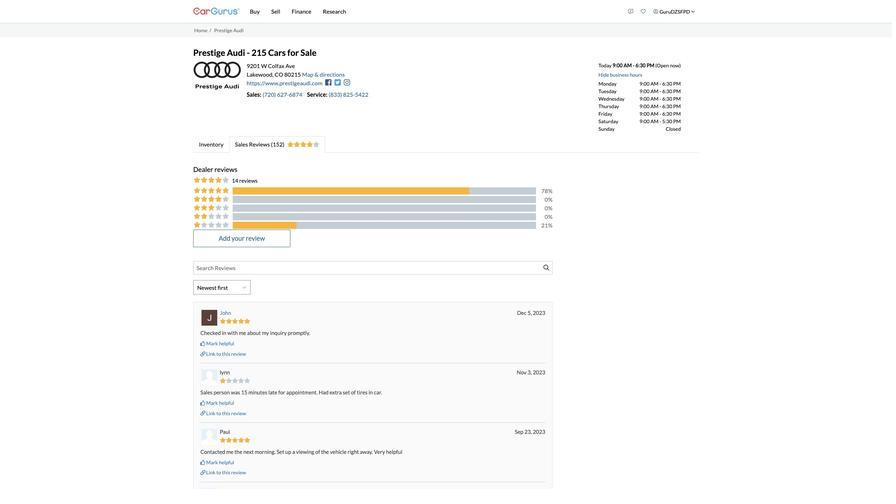 Task type: locate. For each thing, give the bounding box(es) containing it.
1 2023 from the top
[[533, 310, 546, 317]]

1 to from the top
[[217, 351, 221, 357]]

5 9:00 am - 6:30 pm from the top
[[640, 111, 682, 117]]

mark
[[206, 341, 218, 347], [206, 401, 218, 407], [206, 460, 218, 466]]

link to this review up paul
[[206, 411, 246, 417]]

1 the from the left
[[235, 449, 243, 456]]

paul image
[[202, 430, 217, 445]]

1 horizontal spatial the
[[321, 449, 329, 456]]

review for 15
[[231, 411, 246, 417]]

link for paul
[[206, 470, 216, 476]]

0 horizontal spatial for
[[279, 390, 286, 396]]

1 vertical spatial for
[[279, 390, 286, 396]]

0 vertical spatial thumbs up image
[[201, 342, 206, 347]]

3 2023 from the top
[[533, 429, 546, 436]]

review down was at the bottom of the page
[[231, 411, 246, 417]]

1 horizontal spatial in
[[369, 390, 373, 396]]

2 mark helpful from the top
[[206, 401, 234, 407]]

audi
[[234, 27, 244, 33], [227, 47, 245, 58]]

link image
[[201, 352, 206, 357], [201, 471, 206, 476]]

mark helpful button down checked
[[201, 341, 234, 348]]

dec
[[518, 310, 527, 317]]

add a car review image
[[629, 9, 634, 14]]

helpful for sales person was 15 minutes late for appointment. had extra set of tires in car.
[[219, 401, 234, 407]]

mark down contacted
[[206, 460, 218, 466]]

inventory tab
[[193, 137, 229, 153]]

helpful right very
[[386, 449, 403, 456]]

reviews
[[215, 166, 238, 174], [239, 178, 258, 184]]

1 link image from the top
[[201, 352, 206, 357]]

6:30 inside today 9:00 am - 6:30 pm (open now) hide business hours
[[636, 62, 646, 69]]

6:30 for tuesday
[[663, 88, 673, 95]]

me
[[239, 330, 246, 337], [226, 449, 234, 456]]

0 vertical spatial link to this review button
[[201, 351, 246, 358]]

-
[[247, 47, 250, 58], [633, 62, 635, 69], [660, 81, 662, 87], [660, 88, 662, 95], [660, 96, 662, 102], [660, 104, 662, 110], [660, 111, 662, 117], [660, 119, 662, 125]]

2 vertical spatial thumbs up image
[[201, 461, 206, 466]]

this up paul
[[222, 411, 230, 417]]

reviews up 14
[[215, 166, 238, 174]]

9201
[[247, 62, 260, 69]]

0 vertical spatial to
[[217, 351, 221, 357]]

prestige right /
[[214, 27, 233, 33]]

pm for tuesday
[[674, 88, 682, 95]]

sale
[[301, 47, 317, 58]]

to right link image
[[217, 411, 221, 417]]

contacted me the next morning. set up a viewing of the vehicle right away.  very helpful
[[201, 449, 403, 456]]

thumbs up image down contacted
[[201, 461, 206, 466]]

the left next
[[235, 449, 243, 456]]

2 to from the top
[[217, 411, 221, 417]]

link right link image
[[206, 411, 216, 417]]

link to this review button up paul
[[201, 410, 246, 418]]

2 vertical spatial link to this review button
[[201, 470, 246, 477]]

had
[[319, 390, 329, 396]]

9:00 inside today 9:00 am - 6:30 pm (open now) hide business hours
[[613, 62, 623, 69]]

(720) 627-6874 link
[[263, 91, 307, 98]]

pm for saturday
[[674, 119, 682, 125]]

0 vertical spatial me
[[239, 330, 246, 337]]

1 vertical spatial link to this review
[[206, 411, 246, 417]]

https://www.prestigeaudi.com link
[[247, 80, 323, 86]]

14 reviews
[[232, 178, 258, 184]]

3 mark helpful from the top
[[206, 460, 234, 466]]

john
[[220, 310, 231, 317]]

star image
[[294, 142, 300, 148], [307, 142, 313, 148], [313, 142, 320, 148], [232, 319, 238, 324], [238, 319, 244, 324], [244, 319, 250, 324], [220, 378, 226, 384], [226, 378, 232, 384], [232, 378, 238, 384], [238, 378, 244, 384], [226, 438, 232, 443], [232, 438, 238, 443], [244, 438, 250, 443]]

2 vertical spatial this
[[222, 470, 230, 476]]

1 vertical spatial prestige
[[193, 47, 225, 58]]

6:30 for wednesday
[[663, 96, 673, 102]]

2 link to this review button from the top
[[201, 410, 246, 418]]

hide business hours button
[[599, 71, 682, 78]]

mark helpful button for sales
[[201, 400, 234, 407]]

pm for monday
[[674, 81, 682, 87]]

to up the lynn
[[217, 351, 221, 357]]

1 vertical spatial in
[[369, 390, 373, 396]]

0 vertical spatial this
[[222, 351, 230, 357]]

link image for contacted me the next morning. set up a viewing of the vehicle right away.  very helpful
[[201, 471, 206, 476]]

3 thumbs up image from the top
[[201, 461, 206, 466]]

1 horizontal spatial for
[[288, 47, 299, 58]]

chevron down image
[[242, 286, 246, 290]]

link image up sbf2018 image on the left bottom
[[201, 471, 206, 476]]

link to this review button up the lynn
[[201, 351, 246, 358]]

to for paul
[[217, 470, 221, 476]]

set
[[277, 449, 285, 456]]

3 mark from the top
[[206, 460, 218, 466]]

(152)
[[271, 141, 285, 148]]

9:00 for wednesday
[[640, 96, 650, 102]]

hours
[[630, 72, 643, 78]]

this up the lynn
[[222, 351, 230, 357]]

2023
[[533, 310, 546, 317], [533, 370, 546, 376], [533, 429, 546, 436]]

1 mark helpful button from the top
[[201, 341, 234, 348]]

home link
[[194, 27, 208, 33]]

0 vertical spatial mark helpful button
[[201, 341, 234, 348]]

mark helpful button down person
[[201, 400, 234, 407]]

2 2023 from the top
[[533, 370, 546, 376]]

2 vertical spatial mark helpful
[[206, 460, 234, 466]]

very
[[374, 449, 385, 456]]

2 link image from the top
[[201, 471, 206, 476]]

link to this review up the lynn
[[206, 351, 246, 357]]

mark helpful
[[206, 341, 234, 347], [206, 401, 234, 407], [206, 460, 234, 466]]

saved cars image
[[641, 9, 646, 14]]

facebook - prestige audi image
[[326, 79, 332, 86]]

0 horizontal spatial the
[[235, 449, 243, 456]]

to for lynn
[[217, 411, 221, 417]]

2 9:00 am - 6:30 pm from the top
[[640, 88, 682, 95]]

- inside today 9:00 am - 6:30 pm (open now) hide business hours
[[633, 62, 635, 69]]

1 mark from the top
[[206, 341, 218, 347]]

menu bar
[[240, 0, 625, 23]]

0 horizontal spatial reviews
[[215, 166, 238, 174]]

w
[[261, 62, 267, 69]]

review down next
[[231, 470, 246, 476]]

2 mark from the top
[[206, 401, 218, 407]]

of
[[351, 390, 356, 396], [316, 449, 320, 456]]

2023 right 3,
[[533, 370, 546, 376]]

mark down person
[[206, 401, 218, 407]]

link to this review for paul
[[206, 470, 246, 476]]

about
[[247, 330, 261, 337]]

- for friday
[[660, 111, 662, 117]]

mark helpful for in
[[206, 341, 234, 347]]

1 vertical spatial 0%
[[545, 205, 553, 212]]

mark helpful down person
[[206, 401, 234, 407]]

mark helpful button down contacted
[[201, 460, 234, 467]]

0 horizontal spatial sales
[[201, 390, 213, 396]]

me right contacted
[[226, 449, 234, 456]]

2023 right 5, in the bottom of the page
[[533, 310, 546, 317]]

2023 right 23,
[[533, 429, 546, 436]]

9:00 am - 6:30 pm for monday
[[640, 81, 682, 87]]

9:00 for friday
[[640, 111, 650, 117]]

- for thursday
[[660, 104, 662, 110]]

ave
[[286, 62, 295, 69]]

0%
[[545, 196, 553, 203], [545, 205, 553, 212], [545, 214, 553, 221]]

star image
[[288, 142, 294, 148], [300, 142, 307, 148], [220, 319, 226, 324], [226, 319, 232, 324], [244, 378, 250, 384], [220, 438, 226, 443], [238, 438, 244, 443]]

0 vertical spatial 2023
[[533, 310, 546, 317]]

helpful for contacted me the next morning. set up a viewing of the vehicle right away.  very helpful
[[219, 460, 234, 466]]

reviews
[[249, 141, 270, 148]]

2 link to this review from the top
[[206, 411, 246, 417]]

in
[[222, 330, 227, 337], [369, 390, 373, 396]]

1 thumbs up image from the top
[[201, 342, 206, 347]]

pm
[[647, 62, 655, 69], [674, 81, 682, 87], [674, 88, 682, 95], [674, 96, 682, 102], [674, 104, 682, 110], [674, 111, 682, 117], [674, 119, 682, 125]]

0 vertical spatial for
[[288, 47, 299, 58]]

1 vertical spatial audi
[[227, 47, 245, 58]]

6:30
[[636, 62, 646, 69], [663, 81, 673, 87], [663, 88, 673, 95], [663, 96, 673, 102], [663, 104, 673, 110], [663, 111, 673, 117]]

0 vertical spatial mark
[[206, 341, 218, 347]]

0 vertical spatial sales
[[235, 141, 248, 148]]

9:00 for monday
[[640, 81, 650, 87]]

link to this review button
[[201, 351, 246, 358], [201, 410, 246, 418], [201, 470, 246, 477]]

1 vertical spatial reviews
[[239, 178, 258, 184]]

am for thursday
[[651, 104, 659, 110]]

mark helpful down checked
[[206, 341, 234, 347]]

1 mark helpful from the top
[[206, 341, 234, 347]]

1 horizontal spatial sales
[[235, 141, 248, 148]]

link image down checked
[[201, 352, 206, 357]]

sales
[[235, 141, 248, 148], [201, 390, 213, 396]]

1 vertical spatial mark
[[206, 401, 218, 407]]

next
[[244, 449, 254, 456]]

78%
[[542, 188, 553, 195]]

john link
[[220, 310, 231, 317]]

9:00 for thursday
[[640, 104, 650, 110]]

1 vertical spatial me
[[226, 449, 234, 456]]

thumbs up image
[[201, 342, 206, 347], [201, 401, 206, 406], [201, 461, 206, 466]]

1 vertical spatial link image
[[201, 471, 206, 476]]

in left the car.
[[369, 390, 373, 396]]

sell button
[[266, 0, 286, 23]]

up
[[286, 449, 292, 456]]

link to this review button up sbf2018 image on the left bottom
[[201, 470, 246, 477]]

link down checked
[[206, 351, 216, 357]]

map
[[302, 71, 314, 78]]

prestige down /
[[193, 47, 225, 58]]

me right the with
[[239, 330, 246, 337]]

2 vertical spatial 0%
[[545, 214, 553, 221]]

14
[[232, 178, 238, 184]]

2 vertical spatial 2023
[[533, 429, 546, 436]]

1 vertical spatial link
[[206, 411, 216, 417]]

chevron down image
[[692, 10, 696, 13]]

lakewood,
[[247, 71, 274, 78]]

- for saturday
[[660, 119, 662, 125]]

1 vertical spatial this
[[222, 411, 230, 417]]

1 vertical spatial thumbs up image
[[201, 401, 206, 406]]

1 vertical spatial of
[[316, 449, 320, 456]]

helpful down person
[[219, 401, 234, 407]]

for up ave
[[288, 47, 299, 58]]

am
[[624, 62, 632, 69], [651, 81, 659, 87], [651, 88, 659, 95], [651, 96, 659, 102], [651, 104, 659, 110], [651, 111, 659, 117], [651, 119, 659, 125]]

mark down checked
[[206, 341, 218, 347]]

0 vertical spatial link to this review
[[206, 351, 246, 357]]

am for tuesday
[[651, 88, 659, 95]]

2 vertical spatial to
[[217, 470, 221, 476]]

3 9:00 am - 6:30 pm from the top
[[640, 96, 682, 102]]

dealer reviews
[[193, 166, 238, 174]]

review down the with
[[231, 351, 246, 357]]

search image
[[544, 265, 550, 271]]

link up sbf2018 image on the left bottom
[[206, 470, 216, 476]]

mark helpful button
[[201, 341, 234, 348], [201, 400, 234, 407], [201, 460, 234, 467]]

checked in with me about my inquiry promptly.
[[201, 330, 310, 337]]

2 0% from the top
[[545, 205, 553, 212]]

sales for sales reviews (152)
[[235, 141, 248, 148]]

9:00 am - 6:30 pm for tuesday
[[640, 88, 682, 95]]

thumbs up image down checked
[[201, 342, 206, 347]]

review for next
[[231, 470, 246, 476]]

0 vertical spatial link
[[206, 351, 216, 357]]

this
[[222, 351, 230, 357], [222, 411, 230, 417], [222, 470, 230, 476]]

sales left "reviews"
[[235, 141, 248, 148]]

2 vertical spatial mark
[[206, 460, 218, 466]]

pm for friday
[[674, 111, 682, 117]]

helpful down contacted
[[219, 460, 234, 466]]

sales left person
[[201, 390, 213, 396]]

1 vertical spatial link to this review button
[[201, 410, 246, 418]]

link image
[[201, 411, 206, 416]]

6874
[[289, 91, 303, 98]]

this down contacted
[[222, 470, 230, 476]]

1 vertical spatial mark helpful
[[206, 401, 234, 407]]

sales:
[[247, 91, 262, 98]]

1 vertical spatial to
[[217, 411, 221, 417]]

inventory
[[199, 141, 224, 148]]

2 link from the top
[[206, 411, 216, 417]]

saturday
[[599, 119, 619, 125]]

2 vertical spatial mark helpful button
[[201, 460, 234, 467]]

3 mark helpful button from the top
[[201, 460, 234, 467]]

0 vertical spatial reviews
[[215, 166, 238, 174]]

gurudzsfpd button
[[650, 1, 699, 22]]

mark helpful down contacted
[[206, 460, 234, 466]]

1 vertical spatial 2023
[[533, 370, 546, 376]]

0 vertical spatial audi
[[234, 27, 244, 33]]

2 vertical spatial link to this review
[[206, 470, 246, 476]]

3 link to this review from the top
[[206, 470, 246, 476]]

am for saturday
[[651, 119, 659, 125]]

0 horizontal spatial in
[[222, 330, 227, 337]]

- for tuesday
[[660, 88, 662, 95]]

2 this from the top
[[222, 411, 230, 417]]

3 to from the top
[[217, 470, 221, 476]]

3 this from the top
[[222, 470, 230, 476]]

0 vertical spatial 0%
[[545, 196, 553, 203]]

link to this review
[[206, 351, 246, 357], [206, 411, 246, 417], [206, 470, 246, 476]]

closed
[[666, 126, 682, 132]]

tab list
[[193, 137, 699, 153]]

1 9:00 am - 6:30 pm from the top
[[640, 81, 682, 87]]

4 9:00 am - 6:30 pm from the top
[[640, 104, 682, 110]]

dec 5, 2023
[[518, 310, 546, 317]]

john image
[[202, 311, 217, 326]]

finance button
[[286, 0, 317, 23]]

5422
[[355, 91, 369, 98]]

thumbs up image for checked in with me about my inquiry promptly.
[[201, 342, 206, 347]]

prestige audi logo image
[[193, 62, 242, 90]]

3 link to this review button from the top
[[201, 470, 246, 477]]

- for wednesday
[[660, 96, 662, 102]]

0 vertical spatial of
[[351, 390, 356, 396]]

3 0% from the top
[[545, 214, 553, 221]]

9:00 am - 6:30 pm for friday
[[640, 111, 682, 117]]

sell
[[271, 8, 280, 15]]

tires
[[357, 390, 368, 396]]

of right set
[[351, 390, 356, 396]]

23,
[[525, 429, 532, 436]]

link to this review up sbf2018 image on the left bottom
[[206, 470, 246, 476]]

link
[[206, 351, 216, 357], [206, 411, 216, 417], [206, 470, 216, 476]]

1 vertical spatial sales
[[201, 390, 213, 396]]

audi left 215 at left
[[227, 47, 245, 58]]

1 horizontal spatial of
[[351, 390, 356, 396]]

1 horizontal spatial reviews
[[239, 178, 258, 184]]

6:30 for thursday
[[663, 104, 673, 110]]

9:00 am - 6:30 pm
[[640, 81, 682, 87], [640, 88, 682, 95], [640, 96, 682, 102], [640, 104, 682, 110], [640, 111, 682, 117]]

audi up prestige audi - 215 cars for sale
[[234, 27, 244, 33]]

2 mark helpful button from the top
[[201, 400, 234, 407]]

mark for sales
[[206, 401, 218, 407]]

0 vertical spatial mark helpful
[[206, 341, 234, 347]]

0 horizontal spatial of
[[316, 449, 320, 456]]

9:00 am - 6:30 pm for thursday
[[640, 104, 682, 110]]

prestige
[[214, 27, 233, 33], [193, 47, 225, 58]]

the left vehicle
[[321, 449, 329, 456]]

twitter - prestige audi image
[[335, 79, 341, 86]]

review right your
[[246, 235, 265, 243]]

2 thumbs up image from the top
[[201, 401, 206, 406]]

am inside today 9:00 am - 6:30 pm (open now) hide business hours
[[624, 62, 632, 69]]

thumbs up image up link image
[[201, 401, 206, 406]]

3 link from the top
[[206, 470, 216, 476]]

directions
[[320, 71, 345, 78]]

sbf2018 image
[[202, 489, 217, 490]]

0 vertical spatial link image
[[201, 352, 206, 357]]

nov
[[517, 370, 527, 376]]

reviews right 14
[[239, 178, 258, 184]]

am for friday
[[651, 111, 659, 117]]

thursday
[[599, 104, 620, 110]]

helpful down the with
[[219, 341, 234, 347]]

to up sbf2018 image on the left bottom
[[217, 470, 221, 476]]

tab list containing inventory
[[193, 137, 699, 153]]

2 vertical spatial link
[[206, 470, 216, 476]]

mark helpful for person
[[206, 401, 234, 407]]

was
[[231, 390, 240, 396]]

in left the with
[[222, 330, 227, 337]]

1 vertical spatial mark helpful button
[[201, 400, 234, 407]]

contacted
[[201, 449, 225, 456]]

of right viewing
[[316, 449, 320, 456]]

for right late
[[279, 390, 286, 396]]

1 link from the top
[[206, 351, 216, 357]]



Task type: vqa. For each thing, say whether or not it's contained in the screenshot.
Fuel associated with Fuel type
no



Task type: describe. For each thing, give the bounding box(es) containing it.
add your review link
[[193, 230, 291, 248]]

cargurus logo homepage link link
[[193, 1, 240, 22]]

0 vertical spatial prestige
[[214, 27, 233, 33]]

user icon image
[[654, 9, 659, 14]]

vehicle
[[330, 449, 347, 456]]

hide
[[599, 72, 610, 78]]

mark helpful for me
[[206, 460, 234, 466]]

mark helpful button for contacted
[[201, 460, 234, 467]]

15
[[241, 390, 248, 396]]

3,
[[528, 370, 532, 376]]

home
[[194, 27, 208, 33]]

0 vertical spatial in
[[222, 330, 227, 337]]

9:00 am - 6:30 pm for wednesday
[[640, 96, 682, 102]]

mark for checked
[[206, 341, 218, 347]]

(833) 825-5422 link
[[329, 91, 369, 98]]

thumbs up image for sales person was 15 minutes late for appointment. had extra set of tires in car.
[[201, 401, 206, 406]]

away.
[[360, 449, 373, 456]]

review for me
[[231, 351, 246, 357]]

link to this review for lynn
[[206, 411, 246, 417]]

person
[[214, 390, 230, 396]]

service:
[[307, 91, 328, 98]]

sunday
[[599, 126, 615, 132]]

car.
[[374, 390, 383, 396]]

lynn
[[220, 370, 230, 376]]

promptly.
[[288, 330, 310, 337]]

link for lynn
[[206, 411, 216, 417]]

cargurus logo homepage link image
[[193, 1, 240, 22]]

my
[[262, 330, 269, 337]]

gurudzsfpd menu
[[625, 1, 699, 22]]

friday
[[599, 111, 613, 117]]

pm for wednesday
[[674, 96, 682, 102]]

am for monday
[[651, 81, 659, 87]]

finance
[[292, 8, 312, 15]]

(open
[[656, 62, 670, 69]]

sales reviews (152)
[[235, 141, 285, 148]]

1 this from the top
[[222, 351, 230, 357]]

today 9:00 am - 6:30 pm (open now) hide business hours
[[599, 62, 682, 78]]

monday
[[599, 81, 617, 87]]

this for lynn
[[222, 411, 230, 417]]

tuesday
[[599, 88, 617, 95]]

gurudzsfpd menu item
[[650, 1, 699, 22]]

co
[[275, 71, 283, 78]]

1 0% from the top
[[545, 196, 553, 203]]

sales for sales person was 15 minutes late for appointment. had extra set of tires in car.
[[201, 390, 213, 396]]

1 link to this review button from the top
[[201, 351, 246, 358]]

(720)
[[263, 91, 276, 98]]

add your review
[[219, 235, 265, 243]]

pm for thursday
[[674, 104, 682, 110]]

0 horizontal spatial me
[[226, 449, 234, 456]]

extra
[[330, 390, 342, 396]]

prestige audi - 215 cars for sale
[[193, 47, 317, 58]]

825-
[[343, 91, 355, 98]]

pm inside today 9:00 am - 6:30 pm (open now) hide business hours
[[647, 62, 655, 69]]

now)
[[671, 62, 682, 69]]

inquiry
[[270, 330, 287, 337]]

9:00 for tuesday
[[640, 88, 650, 95]]

6:30 for monday
[[663, 81, 673, 87]]

https://www.prestigeaudi.com
[[247, 80, 323, 86]]

colfax
[[268, 62, 285, 69]]

morning.
[[255, 449, 276, 456]]

215
[[252, 47, 267, 58]]

add
[[219, 235, 231, 243]]

6:30 for friday
[[663, 111, 673, 117]]

link image for checked in with me about my inquiry promptly.
[[201, 352, 206, 357]]

today
[[599, 62, 612, 69]]

9201 w colfax ave lakewood, co 80215 map & directions
[[247, 62, 345, 78]]

business
[[611, 72, 629, 78]]

service: (833) 825-5422
[[307, 91, 369, 98]]

thumbs up image for contacted me the next morning. set up a viewing of the vehicle right away.  very helpful
[[201, 461, 206, 466]]

am for wednesday
[[651, 96, 659, 102]]

2023 for sep 23, 2023
[[533, 429, 546, 436]]

- for monday
[[660, 81, 662, 87]]

instagram - prestige audi image
[[344, 79, 350, 86]]

(833)
[[329, 91, 342, 98]]

5,
[[528, 310, 532, 317]]

gurudzsfpd
[[660, 8, 691, 15]]

helpful for checked in with me about my inquiry promptly.
[[219, 341, 234, 347]]

627-
[[277, 91, 289, 98]]

1 link to this review from the top
[[206, 351, 246, 357]]

sep 23, 2023
[[515, 429, 546, 436]]

1 horizontal spatial me
[[239, 330, 246, 337]]

checked
[[201, 330, 221, 337]]

2023 for dec 5, 2023
[[533, 310, 546, 317]]

sep
[[515, 429, 524, 436]]

late
[[269, 390, 278, 396]]

dealer
[[193, 166, 213, 174]]

Search Reviews field
[[193, 262, 553, 275]]

a
[[293, 449, 295, 456]]

2 the from the left
[[321, 449, 329, 456]]

map & directions link
[[302, 71, 345, 78]]

reviews for 14 reviews
[[239, 178, 258, 184]]

menu bar containing buy
[[240, 0, 625, 23]]

21%
[[542, 222, 553, 229]]

link to this review button for paul
[[201, 470, 246, 477]]

sales person was 15 minutes late for appointment. had extra set of tires in car.
[[201, 390, 383, 396]]

research button
[[317, 0, 352, 23]]

right
[[348, 449, 359, 456]]

buy button
[[244, 0, 266, 23]]

9:00 for saturday
[[640, 119, 650, 125]]

home / prestige audi
[[194, 27, 244, 33]]

your
[[232, 235, 245, 243]]

with
[[228, 330, 238, 337]]

reviews for dealer reviews
[[215, 166, 238, 174]]

&
[[315, 71, 319, 78]]

sales: (720) 627-6874
[[247, 91, 303, 98]]

mark for contacted
[[206, 460, 218, 466]]

mark helpful button for checked
[[201, 341, 234, 348]]

5:30
[[663, 119, 673, 125]]

link to this review button for lynn
[[201, 410, 246, 418]]

lynn image
[[202, 370, 217, 386]]

2023 for nov 3, 2023
[[533, 370, 546, 376]]

nov 3, 2023
[[517, 370, 546, 376]]

80215
[[285, 71, 301, 78]]

appointment.
[[287, 390, 318, 396]]

viewing
[[296, 449, 315, 456]]

cars
[[268, 47, 286, 58]]

this for paul
[[222, 470, 230, 476]]



